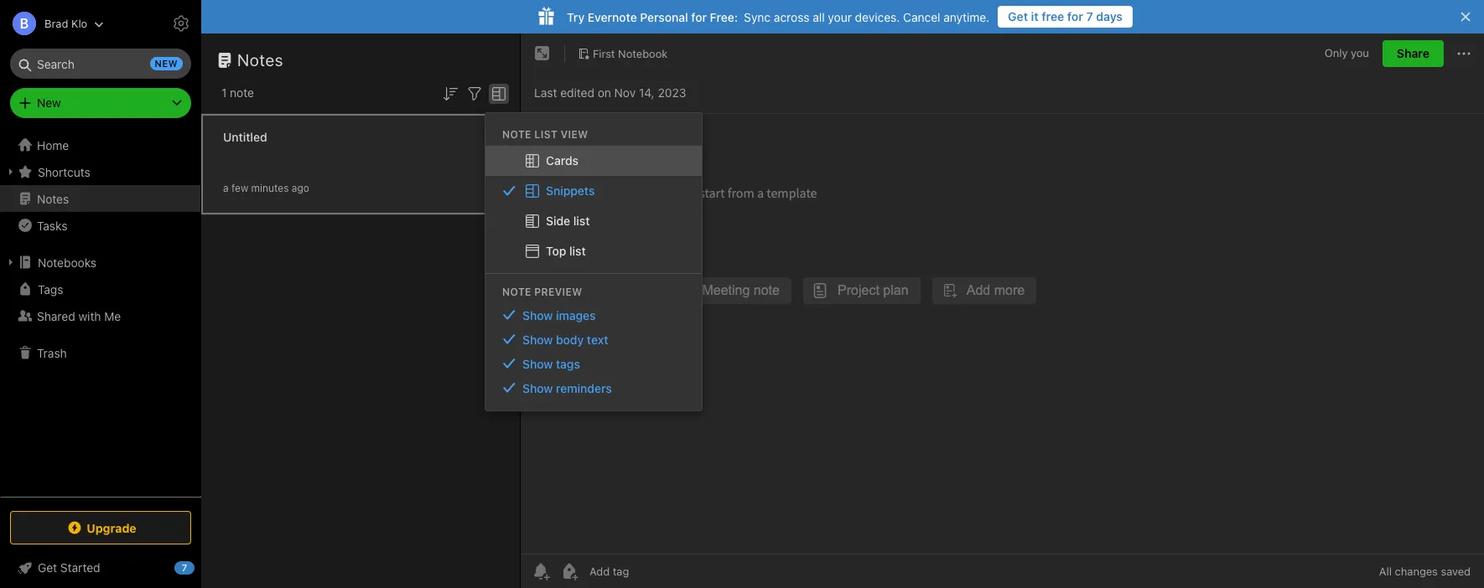 Task type: describe. For each thing, give the bounding box(es) containing it.
more actions image
[[1454, 44, 1474, 64]]

1 note
[[221, 86, 254, 100]]

side
[[546, 214, 570, 228]]

cards link
[[486, 146, 702, 176]]

Sort options field
[[440, 82, 460, 104]]

across
[[774, 10, 810, 24]]

last
[[534, 85, 557, 99]]

top
[[546, 244, 566, 258]]

show images link
[[486, 303, 702, 328]]

brad
[[44, 16, 68, 30]]

you
[[1351, 46, 1369, 60]]

brad klo
[[44, 16, 87, 30]]

new
[[37, 96, 61, 110]]

preview
[[534, 286, 582, 298]]

ago
[[292, 182, 309, 194]]

shared with me link
[[0, 303, 200, 330]]

show images
[[522, 308, 596, 323]]

cards
[[546, 153, 579, 168]]

get for get started
[[38, 561, 57, 575]]

nov
[[614, 85, 636, 99]]

last edited on nov 14, 2023
[[534, 85, 686, 99]]

home
[[37, 138, 69, 152]]

for for 7
[[1067, 9, 1083, 23]]

show body text link
[[486, 328, 702, 352]]

Help and Learning task checklist field
[[0, 555, 201, 582]]

list
[[534, 128, 558, 141]]

edited
[[560, 85, 595, 99]]

tags button
[[0, 276, 200, 303]]

add a reminder image
[[531, 562, 551, 582]]

Search text field
[[22, 49, 179, 79]]

sync
[[744, 10, 771, 24]]

new search field
[[22, 49, 183, 79]]

only
[[1325, 46, 1348, 60]]

note for note preview
[[502, 286, 531, 298]]

view
[[561, 128, 588, 141]]

all
[[813, 10, 825, 24]]

settings image
[[171, 13, 191, 34]]

try
[[567, 10, 585, 24]]

a few minutes ago
[[223, 182, 309, 194]]

show for show reminders
[[522, 381, 553, 396]]

reminders
[[556, 381, 612, 396]]

list for side list
[[573, 214, 590, 228]]

note for note list view
[[502, 128, 531, 141]]

show tags link
[[486, 352, 702, 376]]

0 vertical spatial notes
[[237, 50, 283, 70]]

tasks
[[37, 218, 67, 233]]

trash
[[37, 346, 67, 360]]

2023
[[658, 85, 686, 99]]

new button
[[10, 88, 191, 118]]

click to collapse image
[[195, 558, 208, 578]]

show for show body text
[[522, 333, 553, 347]]

home link
[[0, 132, 201, 158]]

get started
[[38, 561, 100, 575]]

1
[[221, 86, 227, 100]]

klo
[[71, 16, 87, 30]]

tree containing home
[[0, 132, 201, 496]]

changes
[[1395, 565, 1438, 579]]

side list
[[546, 214, 590, 228]]

minutes
[[251, 182, 289, 194]]

free
[[1042, 9, 1064, 23]]

shortcuts button
[[0, 158, 200, 185]]

show for show images
[[522, 308, 553, 323]]

tasks button
[[0, 212, 200, 239]]

first notebook
[[593, 47, 668, 60]]

Note Editor text field
[[521, 114, 1484, 554]]

a
[[223, 182, 229, 194]]

new
[[155, 58, 178, 69]]

note
[[230, 86, 254, 100]]

untitled
[[223, 130, 267, 144]]

snippets
[[546, 183, 595, 198]]

expand note image
[[533, 44, 553, 64]]

note window element
[[521, 34, 1484, 589]]

14,
[[639, 85, 655, 99]]

started
[[60, 561, 100, 575]]

days
[[1096, 9, 1123, 23]]



Task type: locate. For each thing, give the bounding box(es) containing it.
2 for from the left
[[691, 10, 707, 24]]

Add filters field
[[465, 82, 485, 104]]

0 horizontal spatial get
[[38, 561, 57, 575]]

show down show tags
[[522, 381, 553, 396]]

0 vertical spatial list
[[573, 214, 590, 228]]

0 vertical spatial dropdown list menu
[[486, 146, 702, 266]]

note
[[502, 128, 531, 141], [502, 286, 531, 298]]

tags
[[38, 282, 63, 296]]

show
[[522, 308, 553, 323], [522, 333, 553, 347], [522, 357, 553, 371], [522, 381, 553, 396]]

1 vertical spatial list
[[569, 244, 586, 258]]

1 for from the left
[[1067, 9, 1083, 23]]

for for free:
[[691, 10, 707, 24]]

tags
[[556, 357, 580, 371]]

shared
[[37, 309, 75, 323]]

text
[[587, 333, 608, 347]]

note preview
[[502, 286, 582, 298]]

show down note preview
[[522, 308, 553, 323]]

7
[[1086, 9, 1093, 23], [182, 563, 187, 574]]

1 horizontal spatial for
[[1067, 9, 1083, 23]]

images
[[556, 308, 596, 323]]

for inside button
[[1067, 9, 1083, 23]]

7 left click to collapse icon
[[182, 563, 187, 574]]

1 vertical spatial get
[[38, 561, 57, 575]]

share
[[1397, 46, 1430, 60]]

upgrade
[[87, 521, 136, 535]]

Account field
[[0, 7, 104, 40]]

evernote
[[588, 10, 637, 24]]

0 vertical spatial get
[[1008, 9, 1028, 23]]

get it free for 7 days
[[1008, 9, 1123, 23]]

note list view
[[502, 128, 588, 141]]

devices.
[[855, 10, 900, 24]]

0 horizontal spatial 7
[[182, 563, 187, 574]]

7 inside button
[[1086, 9, 1093, 23]]

0 horizontal spatial for
[[691, 10, 707, 24]]

personal
[[640, 10, 688, 24]]

show reminders link
[[486, 376, 702, 401]]

saved
[[1441, 565, 1471, 579]]

note left preview
[[502, 286, 531, 298]]

top list link
[[486, 236, 702, 266]]

for left free:
[[691, 10, 707, 24]]

list right side
[[573, 214, 590, 228]]

free:
[[710, 10, 738, 24]]

only you
[[1325, 46, 1369, 60]]

try evernote personal for free: sync across all your devices. cancel anytime.
[[567, 10, 990, 24]]

top list
[[546, 244, 586, 258]]

it
[[1031, 9, 1039, 23]]

list for top list
[[569, 244, 586, 258]]

your
[[828, 10, 852, 24]]

show body text
[[522, 333, 608, 347]]

show up show tags
[[522, 333, 553, 347]]

0 horizontal spatial notes
[[37, 192, 69, 206]]

2 show from the top
[[522, 333, 553, 347]]

upgrade button
[[10, 512, 191, 545]]

1 note from the top
[[502, 128, 531, 141]]

1 dropdown list menu from the top
[[486, 146, 702, 266]]

0 vertical spatial note
[[502, 128, 531, 141]]

tree
[[0, 132, 201, 496]]

dropdown list menu containing show images
[[486, 303, 702, 401]]

Add tag field
[[588, 564, 714, 579]]

get inside button
[[1008, 9, 1028, 23]]

for right free
[[1067, 9, 1083, 23]]

1 vertical spatial notes
[[37, 192, 69, 206]]

share button
[[1383, 40, 1444, 67]]

few
[[231, 182, 248, 194]]

notebooks link
[[0, 249, 200, 276]]

with
[[78, 309, 101, 323]]

notes link
[[0, 185, 200, 212]]

3 show from the top
[[522, 357, 553, 371]]

shortcuts
[[38, 165, 90, 179]]

show for show tags
[[522, 357, 553, 371]]

note left "list"
[[502, 128, 531, 141]]

7 inside help and learning task checklist field
[[182, 563, 187, 574]]

1 horizontal spatial get
[[1008, 9, 1028, 23]]

me
[[104, 309, 121, 323]]

View options field
[[485, 82, 509, 104]]

dropdown list menu containing cards
[[486, 146, 702, 266]]

list
[[573, 214, 590, 228], [569, 244, 586, 258]]

1 horizontal spatial 7
[[1086, 9, 1093, 23]]

notes
[[237, 50, 283, 70], [37, 192, 69, 206]]

side list link
[[486, 206, 702, 236]]

expand notebooks image
[[4, 256, 18, 269]]

notebook
[[618, 47, 668, 60]]

1 horizontal spatial notes
[[237, 50, 283, 70]]

get
[[1008, 9, 1028, 23], [38, 561, 57, 575]]

1 show from the top
[[522, 308, 553, 323]]

2 note from the top
[[502, 286, 531, 298]]

1 vertical spatial dropdown list menu
[[486, 303, 702, 401]]

get left it
[[1008, 9, 1028, 23]]

anytime.
[[944, 10, 990, 24]]

for
[[1067, 9, 1083, 23], [691, 10, 707, 24]]

1 vertical spatial 7
[[182, 563, 187, 574]]

2 dropdown list menu from the top
[[486, 303, 702, 401]]

notebooks
[[38, 255, 97, 270]]

add filters image
[[465, 84, 485, 104]]

7 left days
[[1086, 9, 1093, 23]]

dropdown list menu
[[486, 146, 702, 266], [486, 303, 702, 401]]

body
[[556, 333, 584, 347]]

snippets link
[[486, 176, 702, 206]]

0 vertical spatial 7
[[1086, 9, 1093, 23]]

show tags
[[522, 357, 580, 371]]

show reminders
[[522, 381, 612, 396]]

get for get it free for 7 days
[[1008, 9, 1028, 23]]

shared with me
[[37, 309, 121, 323]]

first notebook button
[[572, 42, 674, 65]]

all
[[1379, 565, 1392, 579]]

trash link
[[0, 340, 200, 366]]

4 show from the top
[[522, 381, 553, 396]]

first
[[593, 47, 615, 60]]

notes up note
[[237, 50, 283, 70]]

get left started
[[38, 561, 57, 575]]

1 vertical spatial note
[[502, 286, 531, 298]]

all changes saved
[[1379, 565, 1471, 579]]

cards menu item
[[486, 146, 702, 176]]

get it free for 7 days button
[[998, 6, 1133, 28]]

list right top
[[569, 244, 586, 258]]

add tag image
[[559, 562, 579, 582]]

More actions field
[[1454, 40, 1474, 67]]

cancel
[[903, 10, 940, 24]]

show left tags
[[522, 357, 553, 371]]

get inside help and learning task checklist field
[[38, 561, 57, 575]]

on
[[598, 85, 611, 99]]

notes up "tasks"
[[37, 192, 69, 206]]



Task type: vqa. For each thing, say whether or not it's contained in the screenshot.
the "(" on the top
no



